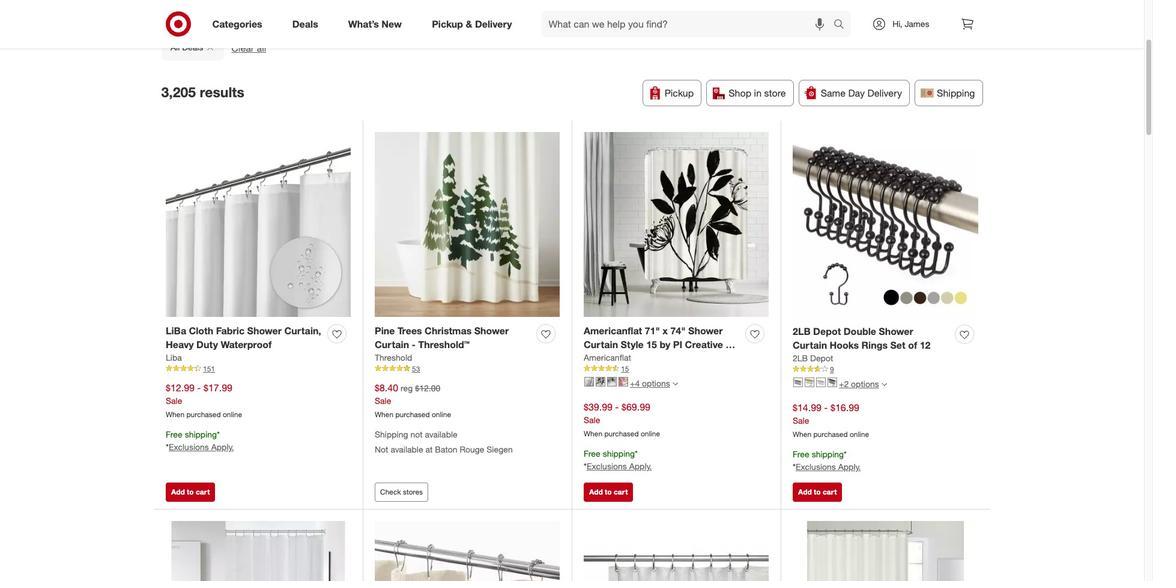 Task type: locate. For each thing, give the bounding box(es) containing it.
0 horizontal spatial in
[[634, 353, 643, 365]]

1 horizontal spatial shipping
[[603, 449, 635, 459]]

0 vertical spatial shipping
[[938, 87, 976, 99]]

free for $14.99 - $16.99
[[793, 450, 810, 460]]

purchased inside $39.99 - $69.99 sale when purchased online
[[605, 430, 639, 439]]

purchased inside $14.99 - $16.99 sale when purchased online
[[814, 430, 848, 439]]

2 horizontal spatial free shipping * * exclusions apply.
[[793, 450, 861, 473]]

primary for primary pattern
[[651, 8, 684, 20]]

depot
[[814, 326, 842, 338], [811, 353, 834, 363]]

shipping
[[938, 87, 976, 99], [375, 430, 408, 440]]

exclusions apply. button for $17.99
[[169, 442, 234, 454]]

liba cloth fabric shower curtain, heavy duty waterproof image
[[166, 133, 351, 318], [166, 133, 351, 318]]

2 horizontal spatial shipping
[[812, 450, 845, 460]]

free shipping * * exclusions apply. down $39.99 - $69.99 sale when purchased online
[[584, 449, 652, 472]]

1 vertical spatial 2lb
[[793, 353, 809, 363]]

0 vertical spatial depot
[[814, 326, 842, 338]]

americanflat 71" x 74" shower curtain style 15 by pi creative art - available in variety of styles image
[[584, 133, 769, 318], [584, 133, 769, 318]]

shower up waterproof
[[247, 325, 282, 337]]

- right $14.99
[[825, 402, 829, 414]]

1 horizontal spatial free
[[584, 449, 601, 459]]

style right the heading
[[605, 8, 626, 20]]

shipping for $16.99
[[812, 450, 845, 460]]

shipping for $17.99
[[185, 430, 217, 440]]

2 horizontal spatial add to cart button
[[793, 483, 843, 502]]

sale for $8.40
[[375, 396, 392, 406]]

0 horizontal spatial (1)
[[214, 8, 225, 20]]

shipping inside shipping not available not available at baton rouge siegen
[[375, 430, 408, 440]]

pine trees christmas shower curtain - threshold™ image
[[375, 133, 560, 318], [375, 133, 560, 318]]

3 add to cart from the left
[[799, 488, 837, 497]]

1 cart from the left
[[196, 488, 210, 497]]

- inside $39.99 - $69.99 sale when purchased online
[[616, 401, 619, 413]]

pickup inside button
[[665, 87, 694, 99]]

sale inside $14.99 - $16.99 sale when purchased online
[[793, 416, 810, 426]]

options
[[643, 379, 671, 389], [852, 379, 880, 389]]

12
[[921, 339, 931, 352]]

purchased for $16.99
[[814, 430, 848, 439]]

curtain inside pine trees christmas shower curtain - threshold™
[[375, 339, 409, 351]]

of
[[909, 339, 918, 352], [679, 353, 689, 365]]

primary for primary material
[[470, 8, 503, 20]]

deals (1)
[[311, 8, 350, 20]]

0 horizontal spatial shipping
[[375, 430, 408, 440]]

- up delicate lines icon at the right of page
[[584, 353, 588, 365]]

free shipping * * exclusions apply. for $69.99
[[584, 449, 652, 472]]

1 horizontal spatial free shipping * * exclusions apply.
[[584, 449, 652, 472]]

by
[[660, 339, 671, 351]]

primary pattern
[[651, 8, 718, 20]]

2 horizontal spatial free
[[793, 450, 810, 460]]

(1) right deals link
[[339, 8, 350, 20]]

0 horizontal spatial add to cart button
[[166, 483, 215, 502]]

delivery inside button
[[868, 87, 903, 99]]

when
[[166, 410, 185, 419], [375, 410, 394, 419], [584, 430, 603, 439], [793, 430, 812, 439]]

1 horizontal spatial in
[[755, 87, 762, 99]]

exclusions down $39.99 - $69.99 sale when purchased online
[[587, 462, 627, 472]]

(1) right filter
[[214, 8, 225, 20]]

0 vertical spatial in
[[755, 87, 762, 99]]

1 horizontal spatial to
[[605, 488, 612, 497]]

shower
[[247, 325, 282, 337], [475, 325, 509, 337], [689, 325, 723, 337], [879, 326, 914, 338]]

1 vertical spatial delivery
[[868, 87, 903, 99]]

1 vertical spatial in
[[634, 353, 643, 365]]

online for $69.99
[[641, 430, 661, 439]]

1 to from the left
[[187, 488, 194, 497]]

1 horizontal spatial add to cart button
[[584, 483, 634, 502]]

free down $14.99 - $16.99 sale when purchased online
[[793, 450, 810, 460]]

- right the $12.99
[[197, 382, 201, 394]]

shop in store
[[729, 87, 787, 99]]

0 vertical spatial of
[[909, 339, 918, 352]]

delivery right &
[[475, 18, 512, 30]]

1 horizontal spatial of
[[909, 339, 918, 352]]

in inside americanflat 71" x 74" shower curtain style 15 by pi creative art - available in variety of styles
[[634, 353, 643, 365]]

add to cart for $12.99
[[171, 488, 210, 497]]

2 primary from the left
[[651, 8, 684, 20]]

brand button
[[733, 1, 780, 27]]

apply.
[[211, 443, 234, 453], [630, 462, 652, 472], [839, 462, 861, 473]]

shipping for shipping not available not available at baton rouge siegen
[[375, 430, 408, 440]]

shower inside pine trees christmas shower curtain - threshold™
[[475, 325, 509, 337]]

liba cloth fabric shower curtain, heavy duty waterproof link
[[166, 325, 323, 352]]

1 2lb from the top
[[793, 326, 811, 338]]

sale down the $12.99
[[166, 396, 182, 406]]

purchased inside $12.99 - $17.99 sale when purchased online
[[187, 410, 221, 419]]

(1) for deals (1)
[[339, 8, 350, 20]]

exclusions
[[169, 443, 209, 453], [587, 462, 627, 472], [796, 462, 837, 473]]

0 horizontal spatial to
[[187, 488, 194, 497]]

0 vertical spatial delivery
[[475, 18, 512, 30]]

0 horizontal spatial 15
[[621, 365, 630, 374]]

(1) inside "button"
[[214, 8, 225, 20]]

$39.99 - $69.99 sale when purchased online
[[584, 401, 661, 439]]

1 add to cart button from the left
[[166, 483, 215, 502]]

depot for 2lb depot double shower curtain hooks rings set of 12
[[814, 326, 842, 338]]

free shipping * * exclusions apply. down $14.99 - $16.99 sale when purchased online
[[793, 450, 861, 473]]

when inside $14.99 - $16.99 sale when purchased online
[[793, 430, 812, 439]]

online for $16.99
[[850, 430, 870, 439]]

15 up the where the passion flower grows ii 'icon'
[[621, 365, 630, 374]]

options left all colors + 4 more colors element
[[643, 379, 671, 389]]

add to cart for $14.99
[[799, 488, 837, 497]]

heavy
[[166, 339, 194, 351]]

- for americanflat 71" x 74" shower curtain style 15 by pi creative art - available in variety of styles
[[616, 401, 619, 413]]

free for $39.99 - $69.99
[[584, 449, 601, 459]]

when for $12.99
[[166, 410, 185, 419]]

purchased
[[187, 410, 221, 419], [396, 410, 430, 419], [605, 430, 639, 439], [814, 430, 848, 439]]

free shipping * * exclusions apply. down $12.99 - $17.99 sale when purchased online
[[166, 430, 234, 453]]

$12.99
[[166, 382, 195, 394]]

2lb depot double shower curtain hooks rings set of 12 image
[[793, 133, 979, 318], [793, 133, 979, 318]]

when down $39.99
[[584, 430, 603, 439]]

apply. down $12.99 - $17.99 sale when purchased online
[[211, 443, 234, 453]]

2 2lb from the top
[[793, 353, 809, 363]]

purchased down $69.99
[[605, 430, 639, 439]]

1 add from the left
[[171, 488, 185, 497]]

goodgram hotel collection fabric shower curtain liners with reinforced hook holes image
[[793, 522, 979, 582], [793, 522, 979, 582]]

0 horizontal spatial add to cart
[[171, 488, 210, 497]]

exclusions apply. button down $14.99 - $16.99 sale when purchased online
[[796, 462, 861, 474]]

- inside pine trees christmas shower curtain - threshold™
[[412, 339, 416, 351]]

curtain
[[795, 8, 826, 20], [884, 8, 916, 20], [375, 339, 409, 351], [584, 339, 619, 351], [793, 339, 828, 352]]

when down $14.99
[[793, 430, 812, 439]]

0 horizontal spatial of
[[679, 353, 689, 365]]

deals link
[[282, 11, 333, 37]]

shower inside 2lb depot double shower curtain hooks rings set of 12
[[879, 326, 914, 338]]

online down $17.99
[[223, 410, 242, 419]]

1 vertical spatial pickup
[[665, 87, 694, 99]]

1 horizontal spatial 15
[[647, 339, 658, 351]]

pickup for pickup & delivery
[[432, 18, 463, 30]]

0 horizontal spatial shipping
[[185, 430, 217, 440]]

deals inside deals link
[[293, 18, 318, 30]]

type button
[[366, 1, 407, 27]]

free shipping * * exclusions apply. for $17.99
[[166, 430, 234, 453]]

1 primary from the left
[[470, 8, 503, 20]]

apply. down $39.99 - $69.99 sale when purchased online
[[630, 462, 652, 472]]

free down $12.99 - $17.99 sale when purchased online
[[166, 430, 183, 440]]

2 horizontal spatial cart
[[823, 488, 837, 497]]

free shipping * * exclusions apply. for $16.99
[[793, 450, 861, 473]]

style up available
[[621, 339, 644, 351]]

1 horizontal spatial exclusions apply. button
[[587, 461, 652, 473]]

of down pi
[[679, 353, 689, 365]]

americanflat up oh wonder ii icon
[[584, 353, 632, 363]]

1 (1) from the left
[[214, 8, 225, 20]]

2 americanflat from the top
[[584, 353, 632, 363]]

in inside button
[[755, 87, 762, 99]]

shipping for $69.99
[[603, 449, 635, 459]]

(1)
[[214, 8, 225, 20], [339, 8, 350, 20]]

pickup & delivery link
[[422, 11, 527, 37]]

2 horizontal spatial exclusions
[[796, 462, 837, 473]]

delivery right day at the top
[[868, 87, 903, 99]]

heading style button
[[556, 1, 636, 27]]

clear
[[231, 42, 254, 54]]

free down $39.99 - $69.99 sale when purchased online
[[584, 449, 601, 459]]

0 horizontal spatial free shipping * * exclusions apply.
[[166, 430, 234, 453]]

reg
[[401, 383, 413, 394]]

0 horizontal spatial apply.
[[211, 443, 234, 453]]

what's
[[348, 18, 379, 30]]

primary inside primary pattern button
[[651, 8, 684, 20]]

shipping down $12.99 - $17.99 sale when purchased online
[[185, 430, 217, 440]]

shower inside liba cloth fabric shower curtain, heavy duty waterproof
[[247, 325, 282, 337]]

shower up set
[[879, 326, 914, 338]]

in
[[755, 87, 762, 99], [634, 353, 643, 365]]

primary inside the primary material button
[[470, 8, 503, 20]]

all colors + 2 more colors element
[[882, 381, 888, 388]]

shipping inside button
[[938, 87, 976, 99]]

0 horizontal spatial pickup
[[432, 18, 463, 30]]

1 horizontal spatial options
[[852, 379, 880, 389]]

$8.40
[[375, 382, 399, 394]]

exclusions for $12.99
[[169, 443, 209, 453]]

when inside $39.99 - $69.99 sale when purchased online
[[584, 430, 603, 439]]

kate aurora hotel heavy duty 10 gauge vinyl shower curtain liners image
[[584, 522, 769, 582]]

2 cart from the left
[[614, 488, 628, 497]]

when down the $12.99
[[166, 410, 185, 419]]

71"
[[645, 325, 660, 337]]

day
[[849, 87, 866, 99]]

delicate lines image
[[585, 378, 594, 387]]

0 horizontal spatial options
[[643, 379, 671, 389]]

1 add to cart from the left
[[171, 488, 210, 497]]

shower for liba cloth fabric shower curtain, heavy duty waterproof
[[247, 325, 282, 337]]

0 vertical spatial 2lb
[[793, 326, 811, 338]]

3 to from the left
[[814, 488, 821, 497]]

fabric
[[216, 325, 245, 337]]

0 vertical spatial 15
[[647, 339, 658, 351]]

online inside $8.40 reg $12.00 sale when purchased online
[[432, 410, 451, 419]]

when inside $12.99 - $17.99 sale when purchased online
[[166, 410, 185, 419]]

clear all
[[231, 42, 266, 54]]

options inside dropdown button
[[852, 379, 880, 389]]

when for $39.99
[[584, 430, 603, 439]]

online inside $12.99 - $17.99 sale when purchased online
[[223, 410, 242, 419]]

siegen
[[487, 445, 513, 455]]

exclusions down $14.99 - $16.99 sale when purchased online
[[796, 462, 837, 473]]

online down $69.99
[[641, 430, 661, 439]]

deals inside all deals button
[[182, 42, 203, 52]]

1 horizontal spatial apply.
[[630, 462, 652, 472]]

rouge
[[460, 445, 485, 455]]

hi,
[[893, 19, 903, 29]]

options left all colors + 2 more colors element
[[852, 379, 880, 389]]

to for $39.99
[[605, 488, 612, 497]]

2 add from the left
[[590, 488, 603, 497]]

online down $16.99 in the bottom of the page
[[850, 430, 870, 439]]

2 add to cart from the left
[[590, 488, 628, 497]]

liba cloth fabric shower curtain, heavy duty waterproof
[[166, 325, 321, 351]]

2lb depot
[[793, 353, 834, 363]]

free shipping * * exclusions apply.
[[166, 430, 234, 453], [584, 449, 652, 472], [793, 450, 861, 473]]

shower right christmas
[[475, 325, 509, 337]]

shop
[[729, 87, 752, 99]]

apply. down $14.99 - $16.99 sale when purchased online
[[839, 462, 861, 473]]

2 to from the left
[[605, 488, 612, 497]]

add to cart for $39.99
[[590, 488, 628, 497]]

15 link
[[584, 364, 769, 375]]

purchased down $17.99
[[187, 410, 221, 419]]

sale down $8.40 at the left
[[375, 396, 392, 406]]

3 add to cart button from the left
[[793, 483, 843, 502]]

when down $8.40 at the left
[[375, 410, 394, 419]]

1 vertical spatial americanflat
[[584, 353, 632, 363]]

0 horizontal spatial cart
[[196, 488, 210, 497]]

shower up creative
[[689, 325, 723, 337]]

0 vertical spatial style
[[605, 8, 626, 20]]

in left store on the top of the page
[[755, 87, 762, 99]]

americanflat up the americanflat link
[[584, 325, 643, 337]]

2lb inside 2lb depot double shower curtain hooks rings set of 12
[[793, 326, 811, 338]]

check stores
[[380, 488, 423, 497]]

shower inside americanflat 71" x 74" shower curtain style 15 by pi creative art - available in variety of styles
[[689, 325, 723, 337]]

sale down $39.99
[[584, 415, 601, 425]]

1 vertical spatial of
[[679, 353, 689, 365]]

sale down $14.99
[[793, 416, 810, 426]]

when inside $8.40 reg $12.00 sale when purchased online
[[375, 410, 394, 419]]

1 horizontal spatial pickup
[[665, 87, 694, 99]]

1 horizontal spatial (1)
[[339, 8, 350, 20]]

53 link
[[375, 364, 560, 375]]

depot inside 2lb depot double shower curtain hooks rings set of 12
[[814, 326, 842, 338]]

in left variety
[[634, 353, 643, 365]]

1 americanflat from the top
[[584, 325, 643, 337]]

online up shipping not available not available at baton rouge siegen
[[432, 410, 451, 419]]

sale inside $12.99 - $17.99 sale when purchased online
[[166, 396, 182, 406]]

what's new link
[[338, 11, 417, 37]]

0 vertical spatial available
[[425, 430, 458, 440]]

shipping down $39.99 - $69.99 sale when purchased online
[[603, 449, 635, 459]]

- inside $14.99 - $16.99 sale when purchased online
[[825, 402, 829, 414]]

shipping down $14.99 - $16.99 sale when purchased online
[[812, 450, 845, 460]]

depot up hooks
[[814, 326, 842, 338]]

clear all button
[[231, 41, 266, 55]]

151
[[203, 365, 215, 374]]

online inside $39.99 - $69.99 sale when purchased online
[[641, 430, 661, 439]]

options inside dropdown button
[[643, 379, 671, 389]]

add to cart button for $39.99
[[584, 483, 634, 502]]

0 vertical spatial pickup
[[432, 18, 463, 30]]

2 horizontal spatial add to cart
[[799, 488, 837, 497]]

1 horizontal spatial available
[[425, 430, 458, 440]]

0 horizontal spatial add
[[171, 488, 185, 497]]

americanflat
[[584, 325, 643, 337], [584, 353, 632, 363]]

exclusions apply. button down $39.99 - $69.99 sale when purchased online
[[587, 461, 652, 473]]

exclusions apply. button down $12.99 - $17.99 sale when purchased online
[[169, 442, 234, 454]]

15 left by
[[647, 339, 658, 351]]

purchased for $69.99
[[605, 430, 639, 439]]

add for $14.99 - $16.99
[[799, 488, 812, 497]]

exclusions for $39.99
[[587, 462, 627, 472]]

categories link
[[202, 11, 278, 37]]

0 horizontal spatial delivery
[[475, 18, 512, 30]]

sale inside $39.99 - $69.99 sale when purchased online
[[584, 415, 601, 425]]

depot up 9
[[811, 353, 834, 363]]

available down not
[[391, 445, 424, 455]]

sale inside $8.40 reg $12.00 sale when purchased online
[[375, 396, 392, 406]]

2lb
[[793, 326, 811, 338], [793, 353, 809, 363]]

151 link
[[166, 364, 351, 375]]

primary material button
[[460, 1, 551, 27]]

1 horizontal spatial shipping
[[938, 87, 976, 99]]

-
[[412, 339, 416, 351], [584, 353, 588, 365], [197, 382, 201, 394], [616, 401, 619, 413], [825, 402, 829, 414]]

- down trees
[[412, 339, 416, 351]]

available up 'baton'
[[425, 430, 458, 440]]

2lb up brown image on the right bottom of page
[[793, 353, 809, 363]]

apply. for $12.99 - $17.99
[[211, 443, 234, 453]]

apply. for $39.99 - $69.99
[[630, 462, 652, 472]]

2 horizontal spatial apply.
[[839, 462, 861, 473]]

15 inside americanflat 71" x 74" shower curtain style 15 by pi creative art - available in variety of styles
[[647, 339, 658, 351]]

1 horizontal spatial add
[[590, 488, 603, 497]]

add for $12.99 - $17.99
[[171, 488, 185, 497]]

cloth
[[189, 325, 214, 337]]

2 (1) from the left
[[339, 8, 350, 20]]

0 horizontal spatial exclusions
[[169, 443, 209, 453]]

1 horizontal spatial add to cart
[[590, 488, 628, 497]]

1 vertical spatial available
[[391, 445, 424, 455]]

mdesign cotton waffle weave fabric shower curtain image
[[375, 522, 560, 582], [375, 522, 560, 582]]

shipping not available not available at baton rouge siegen
[[375, 430, 513, 455]]

exclusions down $12.99 - $17.99 sale when purchased online
[[169, 443, 209, 453]]

americanflat inside americanflat 71" x 74" shower curtain style 15 by pi creative art - available in variety of styles
[[584, 325, 643, 337]]

new
[[382, 18, 402, 30]]

1 horizontal spatial delivery
[[868, 87, 903, 99]]

0 horizontal spatial free
[[166, 430, 183, 440]]

online inside $14.99 - $16.99 sale when purchased online
[[850, 430, 870, 439]]

cart for $16.99
[[823, 488, 837, 497]]

$69.99
[[622, 401, 651, 413]]

2lb up 2lb depot
[[793, 326, 811, 338]]

purchased up not
[[396, 410, 430, 419]]

- inside $12.99 - $17.99 sale when purchased online
[[197, 382, 201, 394]]

0 vertical spatial americanflat
[[584, 325, 643, 337]]

of left 12
[[909, 339, 918, 352]]

1 horizontal spatial primary
[[651, 8, 684, 20]]

1 vertical spatial style
[[621, 339, 644, 351]]

style inside heading style button
[[605, 8, 626, 20]]

shipping for shipping
[[938, 87, 976, 99]]

2 horizontal spatial exclusions apply. button
[[796, 462, 861, 474]]

americanflat 71" x 74" shower curtain style 15 by pi creative art - available in variety of styles
[[584, 325, 740, 365]]

1 vertical spatial depot
[[811, 353, 834, 363]]

3 add from the left
[[799, 488, 812, 497]]

online
[[223, 410, 242, 419], [432, 410, 451, 419], [641, 430, 661, 439], [850, 430, 870, 439]]

2 horizontal spatial to
[[814, 488, 821, 497]]

add to cart button
[[166, 483, 215, 502], [584, 483, 634, 502], [793, 483, 843, 502]]

silver image
[[817, 378, 826, 388]]

0 horizontal spatial primary
[[470, 8, 503, 20]]

primary material
[[470, 8, 541, 20]]

3 cart from the left
[[823, 488, 837, 497]]

1 horizontal spatial cart
[[614, 488, 628, 497]]

cart for $69.99
[[614, 488, 628, 497]]

2 add to cart button from the left
[[584, 483, 634, 502]]

free for $12.99 - $17.99
[[166, 430, 183, 440]]

0 horizontal spatial exclusions apply. button
[[169, 442, 234, 454]]

search
[[829, 19, 858, 31]]

purchased down $16.99 in the bottom of the page
[[814, 430, 848, 439]]

2 horizontal spatial add
[[799, 488, 812, 497]]

add
[[171, 488, 185, 497], [590, 488, 603, 497], [799, 488, 812, 497]]

width
[[918, 8, 943, 20]]

+2 options button
[[789, 375, 893, 394]]

1 vertical spatial shipping
[[375, 430, 408, 440]]

1 horizontal spatial exclusions
[[587, 462, 627, 472]]

sale
[[166, 396, 182, 406], [375, 396, 392, 406], [584, 415, 601, 425], [793, 416, 810, 426]]

purchased inside $8.40 reg $12.00 sale when purchased online
[[396, 410, 430, 419]]

- right $39.99
[[616, 401, 619, 413]]



Task type: describe. For each thing, give the bounding box(es) containing it.
set
[[891, 339, 906, 352]]

results
[[200, 83, 244, 100]]

3,205 results
[[161, 83, 244, 100]]

+2
[[840, 379, 849, 389]]

curtain inside americanflat 71" x 74" shower curtain style 15 by pi creative art - available in variety of styles
[[584, 339, 619, 351]]

not
[[411, 430, 423, 440]]

0 horizontal spatial available
[[391, 445, 424, 455]]

when for $14.99
[[793, 430, 812, 439]]

oh wonder ii image
[[608, 378, 617, 387]]

same day delivery button
[[799, 80, 911, 106]]

deals for deals (1)
[[311, 8, 336, 20]]

shower for 2lb depot double shower curtain hooks rings set of 12
[[879, 326, 914, 338]]

goodgram basic peva non-toxic, mold & mildew resistant lightweight vinyl shower liner image
[[166, 522, 351, 582]]

variety
[[645, 353, 677, 365]]

art
[[726, 339, 740, 351]]

all
[[170, 42, 180, 52]]

search button
[[829, 11, 858, 40]]

sale for $12.99
[[166, 396, 182, 406]]

trees
[[398, 325, 422, 337]]

curtain width button
[[874, 1, 954, 27]]

options for $16.99
[[852, 379, 880, 389]]

pickup & delivery
[[432, 18, 512, 30]]

categories
[[212, 18, 262, 30]]

christmas
[[425, 325, 472, 337]]

brand
[[744, 8, 769, 20]]

exclusions for $14.99
[[796, 462, 837, 473]]

x
[[663, 325, 668, 337]]

threshold
[[375, 353, 412, 363]]

2lb for 2lb depot
[[793, 353, 809, 363]]

all colors + 4 more colors image
[[673, 382, 678, 387]]

sale for $39.99
[[584, 415, 601, 425]]

hi, james
[[893, 19, 930, 29]]

americanflat for americanflat 71" x 74" shower curtain style 15 by pi creative art - available in variety of styles
[[584, 325, 643, 337]]

+4 options
[[630, 379, 671, 389]]

$17.99
[[204, 382, 233, 394]]

$12.00
[[415, 383, 441, 394]]

of inside americanflat 71" x 74" shower curtain style 15 by pi creative art - available in variety of styles
[[679, 353, 689, 365]]

$12.99 - $17.99 sale when purchased online
[[166, 382, 242, 419]]

cart for $17.99
[[196, 488, 210, 497]]

shower for pine trees christmas shower curtain - threshold™
[[475, 325, 509, 337]]

add to cart button for $12.99
[[166, 483, 215, 502]]

- for 2lb depot double shower curtain hooks rings set of 12
[[825, 402, 829, 414]]

filter (1)
[[188, 8, 225, 20]]

purchased for $12.00
[[396, 410, 430, 419]]

What can we help you find? suggestions appear below search field
[[542, 11, 837, 37]]

james
[[905, 19, 930, 29]]

curtain length button
[[784, 1, 869, 27]]

when for $8.40
[[375, 410, 394, 419]]

brown image
[[794, 378, 804, 388]]

all
[[257, 42, 266, 54]]

1 vertical spatial 15
[[621, 365, 630, 374]]

pattern
[[687, 8, 718, 20]]

color
[[422, 8, 445, 20]]

curtain inside 2lb depot double shower curtain hooks rings set of 12
[[793, 339, 828, 352]]

style inside americanflat 71" x 74" shower curtain style 15 by pi creative art - available in variety of styles
[[621, 339, 644, 351]]

shop in store button
[[707, 80, 794, 106]]

pi
[[674, 339, 683, 351]]

online for $17.99
[[223, 410, 242, 419]]

pine
[[375, 325, 395, 337]]

pine trees christmas shower curtain - threshold™
[[375, 325, 509, 351]]

74"
[[671, 325, 686, 337]]

$14.99 - $16.99 sale when purchased online
[[793, 402, 870, 439]]

heading
[[566, 8, 602, 20]]

length
[[829, 8, 859, 20]]

options for $69.99
[[643, 379, 671, 389]]

purchased for $17.99
[[187, 410, 221, 419]]

apply. for $14.99 - $16.99
[[839, 462, 861, 473]]

- for liba cloth fabric shower curtain, heavy duty waterproof
[[197, 382, 201, 394]]

+2 options
[[840, 379, 880, 389]]

what's new
[[348, 18, 402, 30]]

3,205
[[161, 83, 196, 100]]

exclusions apply. button for $16.99
[[796, 462, 861, 474]]

where the passion flower grows ii image
[[619, 378, 629, 387]]

primary pattern button
[[641, 1, 729, 27]]

creative
[[686, 339, 724, 351]]

all deals
[[170, 42, 203, 52]]

to for $14.99
[[814, 488, 821, 497]]

waterproof
[[221, 339, 272, 351]]

not
[[375, 445, 389, 455]]

depot for 2lb depot
[[811, 353, 834, 363]]

material
[[506, 8, 541, 20]]

+4
[[630, 379, 640, 389]]

delivery for same day delivery
[[868, 87, 903, 99]]

threshold™
[[419, 339, 470, 351]]

pickup for pickup
[[665, 87, 694, 99]]

+4 options button
[[579, 374, 684, 394]]

2lb depot link
[[793, 353, 834, 365]]

2lb for 2lb depot double shower curtain hooks rings set of 12
[[793, 326, 811, 338]]

type
[[376, 8, 397, 20]]

liba link
[[166, 352, 182, 364]]

threshold link
[[375, 352, 412, 364]]

black image
[[828, 378, 838, 388]]

americanflat 71" x 74" shower curtain style 15 by pi creative art - available in variety of styles link
[[584, 325, 741, 365]]

baton
[[435, 445, 458, 455]]

all colors + 2 more colors image
[[882, 382, 888, 388]]

duty
[[197, 339, 218, 351]]

filter
[[188, 8, 211, 20]]

liba
[[166, 325, 186, 337]]

exclusions apply. button for $69.99
[[587, 461, 652, 473]]

add to cart button for $14.99
[[793, 483, 843, 502]]

same
[[821, 87, 846, 99]]

americanflat link
[[584, 352, 632, 364]]

of inside 2lb depot double shower curtain hooks rings set of 12
[[909, 339, 918, 352]]

9 link
[[793, 365, 979, 375]]

sale for $14.99
[[793, 416, 810, 426]]

$39.99
[[584, 401, 613, 413]]

- inside americanflat 71" x 74" shower curtain style 15 by pi creative art - available in variety of styles
[[584, 353, 588, 365]]

stores
[[403, 488, 423, 497]]

gold image
[[805, 378, 815, 388]]

same day delivery
[[821, 87, 903, 99]]

unafraid i image
[[596, 378, 606, 387]]

deals for deals
[[293, 18, 318, 30]]

americanflat for americanflat
[[584, 353, 632, 363]]

delivery for pickup & delivery
[[475, 18, 512, 30]]

double
[[844, 326, 877, 338]]

53
[[412, 365, 420, 374]]

online for $12.00
[[432, 410, 451, 419]]

pickup button
[[643, 80, 702, 106]]

(1) for filter (1)
[[214, 8, 225, 20]]

filter (1) button
[[161, 1, 234, 27]]

add for $39.99 - $69.99
[[590, 488, 603, 497]]

to for $12.99
[[187, 488, 194, 497]]

available
[[591, 353, 632, 365]]

pine trees christmas shower curtain - threshold™ link
[[375, 325, 532, 352]]

$16.99
[[831, 402, 860, 414]]

curtain width
[[884, 8, 943, 20]]

all colors + 4 more colors element
[[673, 380, 678, 388]]



Task type: vqa. For each thing, say whether or not it's contained in the screenshot.
When associated with $8.40
yes



